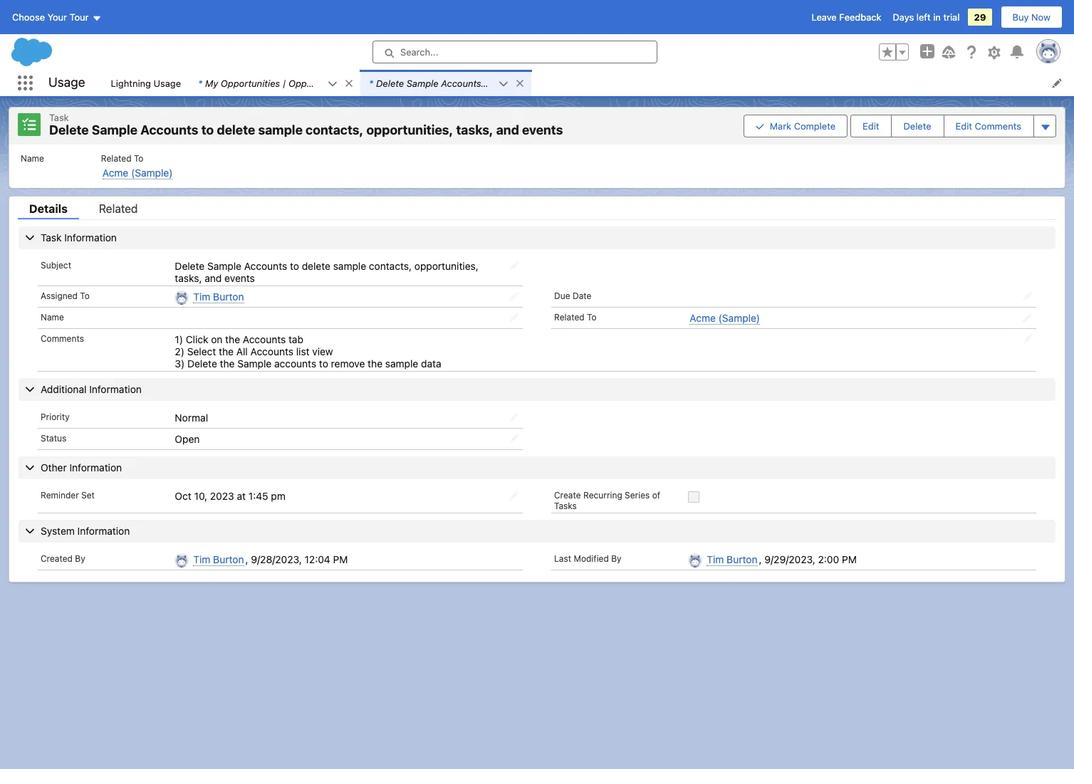 Task type: locate. For each thing, give the bounding box(es) containing it.
and
[[496, 123, 519, 138], [205, 272, 222, 284]]

tim
[[193, 290, 210, 302], [193, 553, 210, 566], [707, 553, 724, 566]]

0 vertical spatial related
[[101, 153, 131, 164]]

left
[[917, 11, 931, 23]]

name inside acme (sample) list
[[21, 153, 44, 164]]

acme (sample) link
[[102, 166, 173, 179], [690, 312, 760, 325]]

2)
[[175, 345, 184, 358]]

2 horizontal spatial sample
[[385, 358, 418, 370]]

, 9/29/2023, 2:00 pm
[[759, 553, 857, 566]]

edit left delete button
[[863, 120, 879, 132]]

other
[[41, 462, 67, 474]]

contacts, inside delete sample accounts to delete sample contacts, opportunities, tasks, and events
[[369, 260, 412, 272]]

tasks
[[554, 501, 577, 511]]

delete
[[217, 123, 255, 138], [302, 260, 331, 272]]

1 horizontal spatial acme (sample) link
[[690, 312, 760, 325]]

tasks, up "click"
[[175, 272, 202, 284]]

information inside 'dropdown button'
[[64, 231, 117, 243]]

name up details
[[21, 153, 44, 164]]

2 horizontal spatial to
[[587, 312, 597, 323]]

0 horizontal spatial acme
[[102, 166, 128, 178]]

tim burton
[[193, 290, 244, 302], [193, 553, 244, 566], [707, 553, 758, 566]]

* list item
[[361, 70, 532, 96]]

1 edit from the left
[[863, 120, 879, 132]]

to down date
[[587, 312, 597, 323]]

0 vertical spatial name
[[21, 153, 44, 164]]

2 vertical spatial related
[[554, 312, 585, 323]]

events inside delete sample accounts to delete sample contacts, opportunities, tasks, and events
[[224, 272, 255, 284]]

by
[[75, 553, 85, 564], [611, 553, 622, 564]]

delete sample accounts to delete sample contacts, opportunities, tasks, and events
[[175, 260, 479, 284]]

recurring
[[583, 490, 622, 501]]

12:04
[[305, 553, 330, 566]]

1 horizontal spatial sample
[[333, 260, 366, 272]]

list containing lightning usage
[[102, 70, 1074, 96]]

of
[[652, 490, 660, 501]]

pm right 2:00
[[842, 553, 857, 566]]

0 horizontal spatial acme (sample) link
[[102, 166, 173, 179]]

edit right delete button
[[956, 120, 972, 132]]

task delete sample accounts to delete sample contacts, opportunities, tasks, and events
[[49, 112, 563, 138]]

0 horizontal spatial pm
[[333, 553, 348, 566]]

2 pm from the left
[[842, 553, 857, 566]]

due
[[554, 290, 570, 301]]

opportunities
[[221, 77, 280, 89], [289, 77, 348, 89]]

acme (sample)
[[690, 312, 760, 324]]

1 horizontal spatial text default image
[[499, 79, 509, 89]]

1 vertical spatial to
[[290, 260, 299, 272]]

1 horizontal spatial comments
[[975, 120, 1022, 132]]

0 horizontal spatial delete
[[217, 123, 255, 138]]

related link
[[87, 202, 149, 219]]

click
[[186, 333, 208, 345]]

opportunities left '|' at left top
[[221, 77, 280, 89]]

1 horizontal spatial opportunities
[[289, 77, 348, 89]]

2 vertical spatial sample
[[385, 358, 418, 370]]

acme inside related to acme (sample)
[[102, 166, 128, 178]]

1 horizontal spatial by
[[611, 553, 622, 564]]

delete inside delete sample accounts to delete sample contacts, opportunities, tasks, and events
[[175, 260, 205, 272]]

to right assigned
[[80, 290, 90, 301]]

0 vertical spatial delete
[[217, 123, 255, 138]]

additional information
[[41, 383, 142, 395]]

by right created
[[75, 553, 85, 564]]

related down related to acme (sample)
[[99, 202, 138, 215]]

1 horizontal spatial edit
[[956, 120, 972, 132]]

my
[[205, 77, 218, 89]]

1 horizontal spatial *
[[369, 77, 373, 89]]

0 horizontal spatial by
[[75, 553, 85, 564]]

, for , 9/28/2023, 12:04 pm
[[245, 553, 248, 566]]

information
[[64, 231, 117, 243], [89, 383, 142, 395], [69, 462, 122, 474], [77, 525, 130, 537]]

2 vertical spatial to
[[319, 358, 328, 370]]

information inside dropdown button
[[69, 462, 122, 474]]

0 vertical spatial comments
[[975, 120, 1022, 132]]

10,
[[194, 490, 207, 502]]

list
[[102, 70, 1074, 96]]

1 horizontal spatial tasks,
[[456, 123, 493, 138]]

1 opportunities from the left
[[221, 77, 280, 89]]

2 opportunities from the left
[[289, 77, 348, 89]]

date
[[573, 290, 592, 301]]

text default image
[[344, 78, 354, 88], [515, 78, 525, 88], [499, 79, 509, 89]]

burton left 9/29/2023,
[[727, 553, 758, 566]]

1 vertical spatial related
[[99, 202, 138, 215]]

reminder
[[41, 490, 79, 501]]

burton for , 9/29/2023, 2:00 pm
[[727, 553, 758, 566]]

1 vertical spatial events
[[224, 272, 255, 284]]

related for related to acme (sample)
[[101, 153, 131, 164]]

2 edit from the left
[[956, 120, 972, 132]]

pm for , 9/29/2023, 2:00 pm
[[842, 553, 857, 566]]

tasks, inside delete sample accounts to delete sample contacts, opportunities, tasks, and events
[[175, 272, 202, 284]]

tim burton link left 9/28/2023,
[[193, 553, 244, 566]]

1 vertical spatial comments
[[41, 333, 84, 344]]

related inside related link
[[99, 202, 138, 215]]

1 vertical spatial tasks,
[[175, 272, 202, 284]]

* for * my opportunities | opportunities
[[198, 77, 202, 89]]

related
[[101, 153, 131, 164], [99, 202, 138, 215], [554, 312, 585, 323]]

information down related link
[[64, 231, 117, 243]]

1 vertical spatial acme
[[690, 312, 716, 324]]

, left 9/29/2023,
[[759, 553, 762, 566]]

oct 10, 2023 at 1:45 pm
[[175, 490, 286, 502]]

tasks,
[[456, 123, 493, 138], [175, 272, 202, 284]]

sample inside the 1) click on the accounts tab 2) select the all accounts list view 3) delete the sample accounts to remove the sample data
[[237, 358, 272, 370]]

name down assigned
[[41, 312, 64, 323]]

, left 9/28/2023,
[[245, 553, 248, 566]]

1 vertical spatial task
[[41, 231, 62, 243]]

pm for , 9/28/2023, 12:04 pm
[[333, 553, 348, 566]]

0 vertical spatial tasks,
[[456, 123, 493, 138]]

tim burton left 9/28/2023,
[[193, 553, 244, 566]]

1 * from the left
[[198, 77, 202, 89]]

0 vertical spatial opportunities,
[[366, 123, 453, 138]]

1 , from the left
[[245, 553, 248, 566]]

lightning usage link
[[102, 70, 190, 96]]

to
[[134, 153, 143, 164], [80, 290, 90, 301], [587, 312, 597, 323]]

pm right 12:04
[[333, 553, 348, 566]]

29
[[974, 11, 986, 23]]

1 horizontal spatial usage
[[154, 77, 181, 89]]

related for related
[[99, 202, 138, 215]]

1 horizontal spatial acme
[[690, 312, 716, 324]]

status
[[41, 433, 66, 444]]

0 vertical spatial to
[[201, 123, 214, 138]]

days left in trial
[[893, 11, 960, 23]]

1 horizontal spatial events
[[522, 123, 563, 138]]

* left my on the left of page
[[198, 77, 202, 89]]

tim burton link for , 9/28/2023, 12:04 pm
[[193, 553, 244, 566]]

to up related link
[[134, 153, 143, 164]]

0 horizontal spatial *
[[198, 77, 202, 89]]

information down set on the bottom left of page
[[77, 525, 130, 537]]

related up related link
[[101, 153, 131, 164]]

tim burton for , 9/28/2023, 12:04 pm
[[193, 553, 244, 566]]

group
[[879, 43, 909, 61], [744, 113, 1057, 139]]

opportunities, inside "task delete sample accounts to delete sample contacts, opportunities, tasks, and events"
[[366, 123, 453, 138]]

1 vertical spatial sample
[[333, 260, 366, 272]]

burton
[[213, 290, 244, 302], [213, 553, 244, 566], [727, 553, 758, 566]]

at
[[237, 490, 246, 502]]

contacts, inside "task delete sample accounts to delete sample contacts, opportunities, tasks, and events"
[[306, 123, 363, 138]]

0 vertical spatial to
[[134, 153, 143, 164]]

1 horizontal spatial and
[[496, 123, 519, 138]]

information right additional
[[89, 383, 142, 395]]

0 horizontal spatial and
[[205, 272, 222, 284]]

delete inside "task delete sample accounts to delete sample contacts, opportunities, tasks, and events"
[[49, 123, 89, 138]]

buy
[[1013, 11, 1029, 23]]

2023
[[210, 490, 234, 502]]

0 horizontal spatial to
[[80, 290, 90, 301]]

1 horizontal spatial ,
[[759, 553, 762, 566]]

, for , 9/29/2023, 2:00 pm
[[759, 553, 762, 566]]

0 horizontal spatial contacts,
[[306, 123, 363, 138]]

list item
[[190, 70, 361, 96]]

2 by from the left
[[611, 553, 622, 564]]

text default image
[[328, 79, 338, 89]]

opportunities,
[[366, 123, 453, 138], [415, 260, 479, 272]]

to for assigned to
[[80, 290, 90, 301]]

delete inside "task delete sample accounts to delete sample contacts, opportunities, tasks, and events"
[[217, 123, 255, 138]]

0 vertical spatial task
[[49, 112, 69, 123]]

0 horizontal spatial events
[[224, 272, 255, 284]]

1 horizontal spatial (sample)
[[719, 312, 760, 324]]

0 horizontal spatial comments
[[41, 333, 84, 344]]

accounts inside delete sample accounts to delete sample contacts, opportunities, tasks, and events
[[244, 260, 287, 272]]

0 vertical spatial sample
[[258, 123, 303, 138]]

0 horizontal spatial edit
[[863, 120, 879, 132]]

0 horizontal spatial tasks,
[[175, 272, 202, 284]]

to inside related to acme (sample)
[[134, 153, 143, 164]]

modified
[[574, 553, 609, 564]]

information up set on the bottom left of page
[[69, 462, 122, 474]]

0 horizontal spatial to
[[201, 123, 214, 138]]

1 horizontal spatial contacts,
[[369, 260, 412, 272]]

complete
[[794, 120, 836, 132]]

tim burton for , 9/29/2023, 2:00 pm
[[707, 553, 758, 566]]

related inside related to acme (sample)
[[101, 153, 131, 164]]

usage right lightning
[[154, 77, 181, 89]]

2 vertical spatial to
[[587, 312, 597, 323]]

0 vertical spatial acme (sample) link
[[102, 166, 173, 179]]

1 vertical spatial group
[[744, 113, 1057, 139]]

and inside "task delete sample accounts to delete sample contacts, opportunities, tasks, and events"
[[496, 123, 519, 138]]

sample inside the 1) click on the accounts tab 2) select the all accounts list view 3) delete the sample accounts to remove the sample data
[[385, 358, 418, 370]]

sample inside delete sample accounts to delete sample contacts, opportunities, tasks, and events
[[207, 260, 242, 272]]

lightning
[[111, 77, 151, 89]]

1 vertical spatial to
[[80, 290, 90, 301]]

tasks, down '*' list item
[[456, 123, 493, 138]]

system information
[[41, 525, 130, 537]]

name
[[21, 153, 44, 164], [41, 312, 64, 323]]

task
[[49, 112, 69, 123], [41, 231, 62, 243]]

contacts,
[[306, 123, 363, 138], [369, 260, 412, 272]]

2 , from the left
[[759, 553, 762, 566]]

assigned to
[[41, 290, 90, 301]]

0 vertical spatial and
[[496, 123, 519, 138]]

0 vertical spatial group
[[879, 43, 909, 61]]

leave feedback
[[812, 11, 882, 23]]

edit inside edit button
[[863, 120, 879, 132]]

buy now
[[1013, 11, 1051, 23]]

to
[[201, 123, 214, 138], [290, 260, 299, 272], [319, 358, 328, 370]]

2 * from the left
[[369, 77, 373, 89]]

0 vertical spatial acme
[[102, 166, 128, 178]]

task for information
[[41, 231, 62, 243]]

* right text default icon
[[369, 77, 373, 89]]

1 pm from the left
[[333, 553, 348, 566]]

tim burton left 9/29/2023,
[[707, 553, 758, 566]]

task information
[[41, 231, 117, 243]]

(sample)
[[131, 166, 173, 178], [719, 312, 760, 324]]

0 vertical spatial (sample)
[[131, 166, 173, 178]]

group containing mark complete
[[744, 113, 1057, 139]]

comments
[[975, 120, 1022, 132], [41, 333, 84, 344]]

tim burton link left 9/29/2023,
[[707, 553, 758, 566]]

edit inside edit comments button
[[956, 120, 972, 132]]

0 horizontal spatial sample
[[258, 123, 303, 138]]

usage left lightning
[[48, 75, 85, 90]]

usage inside "list"
[[154, 77, 181, 89]]

0 vertical spatial sample
[[92, 123, 138, 138]]

1 horizontal spatial delete
[[302, 260, 331, 272]]

information for task information
[[64, 231, 117, 243]]

information for other information
[[69, 462, 122, 474]]

days
[[893, 11, 914, 23]]

* inside list item
[[369, 77, 373, 89]]

mark complete
[[770, 120, 836, 132]]

1 vertical spatial delete
[[302, 260, 331, 272]]

burton up the "on"
[[213, 290, 244, 302]]

sample inside delete sample accounts to delete sample contacts, opportunities, tasks, and events
[[333, 260, 366, 272]]

|
[[283, 77, 286, 89]]

and up the "on"
[[205, 272, 222, 284]]

1 horizontal spatial to
[[134, 153, 143, 164]]

1 by from the left
[[75, 553, 85, 564]]

related down due date
[[554, 312, 585, 323]]

1 vertical spatial and
[[205, 272, 222, 284]]

2 horizontal spatial to
[[319, 358, 328, 370]]

1 vertical spatial opportunities,
[[415, 260, 479, 272]]

0 vertical spatial contacts,
[[306, 123, 363, 138]]

trial
[[944, 11, 960, 23]]

0 horizontal spatial ,
[[245, 553, 248, 566]]

task inside "task delete sample accounts to delete sample contacts, opportunities, tasks, and events"
[[49, 112, 69, 123]]

and up acme (sample) list
[[496, 123, 519, 138]]

2:00
[[818, 553, 839, 566]]

0 horizontal spatial (sample)
[[131, 166, 173, 178]]

1 horizontal spatial to
[[290, 260, 299, 272]]

1 horizontal spatial pm
[[842, 553, 857, 566]]

task inside 'dropdown button'
[[41, 231, 62, 243]]

0 horizontal spatial opportunities
[[221, 77, 280, 89]]

to inside delete sample accounts to delete sample contacts, opportunities, tasks, and events
[[290, 260, 299, 272]]

1 vertical spatial name
[[41, 312, 64, 323]]

1 vertical spatial contacts,
[[369, 260, 412, 272]]

2 vertical spatial sample
[[237, 358, 272, 370]]

1 vertical spatial sample
[[207, 260, 242, 272]]

burton left 9/28/2023,
[[213, 553, 244, 566]]

opportunities right '|' at left top
[[289, 77, 348, 89]]

0 vertical spatial events
[[522, 123, 563, 138]]

by right modified at the right bottom of page
[[611, 553, 622, 564]]

pm
[[333, 553, 348, 566], [842, 553, 857, 566]]



Task type: describe. For each thing, give the bounding box(es) containing it.
created by
[[41, 553, 85, 564]]

delete inside delete button
[[904, 120, 932, 132]]

create recurring series of tasks
[[554, 490, 660, 511]]

and inside delete sample accounts to delete sample contacts, opportunities, tasks, and events
[[205, 272, 222, 284]]

created
[[41, 553, 73, 564]]

your
[[47, 11, 67, 23]]

* link
[[361, 70, 499, 96]]

related to acme (sample)
[[101, 153, 173, 178]]

tour
[[70, 11, 89, 23]]

information for system information
[[77, 525, 130, 537]]

burton for , 9/28/2023, 12:04 pm
[[213, 553, 244, 566]]

to for related to acme (sample)
[[134, 153, 143, 164]]

mark
[[770, 120, 792, 132]]

delete inside the 1) click on the accounts tab 2) select the all accounts list view 3) delete the sample accounts to remove the sample data
[[187, 358, 217, 370]]

additional information button
[[19, 378, 1056, 401]]

0 horizontal spatial usage
[[48, 75, 85, 90]]

normal
[[175, 412, 208, 424]]

system information button
[[19, 520, 1056, 543]]

all
[[236, 345, 248, 358]]

select
[[187, 345, 216, 358]]

tim for , 9/29/2023, 2:00 pm
[[707, 553, 724, 566]]

in
[[933, 11, 941, 23]]

opportunities, inside delete sample accounts to delete sample contacts, opportunities, tasks, and events
[[415, 260, 479, 272]]

delete button
[[892, 115, 943, 137]]

due date
[[554, 290, 592, 301]]

9/29/2023,
[[765, 553, 816, 566]]

to inside the 1) click on the accounts tab 2) select the all accounts list view 3) delete the sample accounts to remove the sample data
[[319, 358, 328, 370]]

view
[[312, 345, 333, 358]]

acme (sample) list
[[9, 144, 1065, 188]]

tim burton link for , 9/29/2023, 2:00 pm
[[707, 553, 758, 566]]

search... button
[[373, 41, 658, 63]]

tim burton link up the "on"
[[193, 290, 244, 303]]

edit comments
[[956, 120, 1022, 132]]

1:45
[[249, 490, 268, 502]]

now
[[1032, 11, 1051, 23]]

edit comments button
[[944, 115, 1033, 137]]

information for additional information
[[89, 383, 142, 395]]

9/28/2023,
[[251, 553, 302, 566]]

acme (sample) link inside list
[[102, 166, 173, 179]]

, 9/28/2023, 12:04 pm
[[245, 553, 348, 566]]

choose
[[12, 11, 45, 23]]

list item containing *
[[190, 70, 361, 96]]

1 vertical spatial acme (sample) link
[[690, 312, 760, 325]]

accounts
[[274, 358, 316, 370]]

lightning usage
[[111, 77, 181, 89]]

search...
[[400, 46, 438, 58]]

last modified by
[[554, 553, 622, 564]]

3)
[[175, 358, 185, 370]]

series
[[625, 490, 650, 501]]

sample inside "task delete sample accounts to delete sample contacts, opportunities, tasks, and events"
[[258, 123, 303, 138]]

delete inside delete sample accounts to delete sample contacts, opportunities, tasks, and events
[[302, 260, 331, 272]]

1 vertical spatial (sample)
[[719, 312, 760, 324]]

edit for edit comments
[[956, 120, 972, 132]]

remove
[[331, 358, 365, 370]]

set
[[81, 490, 95, 501]]

tab
[[289, 333, 303, 345]]

additional
[[41, 383, 87, 395]]

edit button
[[851, 115, 891, 137]]

last
[[554, 553, 571, 564]]

to inside "task delete sample accounts to delete sample contacts, opportunities, tasks, and events"
[[201, 123, 214, 138]]

tim for , 9/28/2023, 12:04 pm
[[193, 553, 210, 566]]

acme inside acme (sample) link
[[690, 312, 716, 324]]

buy now button
[[1001, 6, 1063, 28]]

(sample) inside related to acme (sample)
[[131, 166, 173, 178]]

0 horizontal spatial text default image
[[344, 78, 354, 88]]

events inside "task delete sample accounts to delete sample contacts, opportunities, tasks, and events"
[[522, 123, 563, 138]]

accounts inside "task delete sample accounts to delete sample contacts, opportunities, tasks, and events"
[[141, 123, 198, 138]]

leave
[[812, 11, 837, 23]]

* for *
[[369, 77, 373, 89]]

tim burton up the "on"
[[193, 290, 244, 302]]

1)
[[175, 333, 183, 345]]

system
[[41, 525, 75, 537]]

open
[[175, 433, 200, 445]]

feedback
[[839, 11, 882, 23]]

create
[[554, 490, 581, 501]]

choose your tour button
[[11, 6, 102, 28]]

subject
[[41, 260, 71, 270]]

task information button
[[19, 226, 1056, 249]]

comments inside button
[[975, 120, 1022, 132]]

other information button
[[19, 457, 1056, 479]]

list
[[296, 345, 310, 358]]

reminder set
[[41, 490, 95, 501]]

related to
[[554, 312, 597, 323]]

mark complete button
[[744, 115, 848, 137]]

on
[[211, 333, 223, 345]]

data
[[421, 358, 441, 370]]

related for related to
[[554, 312, 585, 323]]

to for related to
[[587, 312, 597, 323]]

priority
[[41, 412, 70, 422]]

assigned
[[41, 290, 78, 301]]

task for delete
[[49, 112, 69, 123]]

details
[[29, 202, 68, 215]]

2 horizontal spatial text default image
[[515, 78, 525, 88]]

details link
[[18, 202, 79, 219]]

* my opportunities | opportunities
[[198, 77, 348, 89]]

pm
[[271, 490, 286, 502]]

choose your tour
[[12, 11, 89, 23]]

oct
[[175, 490, 192, 502]]

sample inside "task delete sample accounts to delete sample contacts, opportunities, tasks, and events"
[[92, 123, 138, 138]]

leave feedback link
[[812, 11, 882, 23]]

tasks, inside "task delete sample accounts to delete sample contacts, opportunities, tasks, and events"
[[456, 123, 493, 138]]

1) click on the accounts tab 2) select the all accounts list view 3) delete the sample accounts to remove the sample data
[[175, 333, 441, 370]]

edit for edit
[[863, 120, 879, 132]]



Task type: vqa. For each thing, say whether or not it's contained in the screenshot.
events
yes



